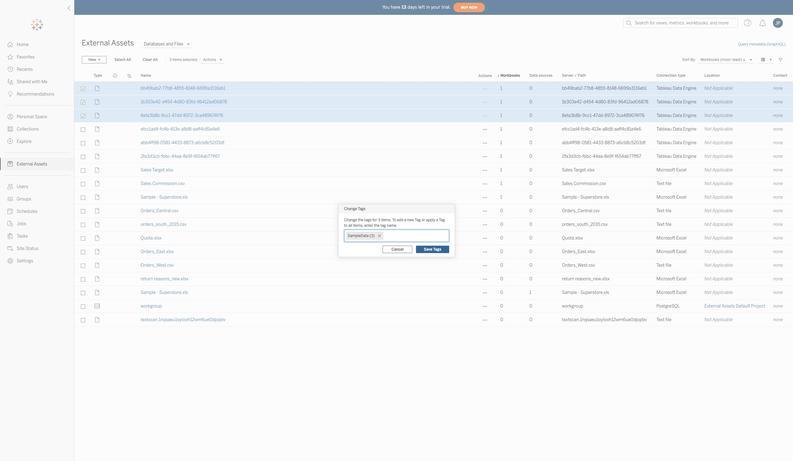 Task type: describe. For each thing, give the bounding box(es) containing it.
2 sales commission.csv from the left
[[562, 181, 606, 186]]

2 4433- from the left
[[593, 140, 605, 146]]

you
[[382, 4, 390, 10]]

2 aaff4c81e4e6 from the left
[[614, 127, 641, 132]]

not applicable for textscan.1nqsaeu1oylooh12wm6ue0dpipbv link
[[704, 318, 733, 323]]

personal space link
[[0, 111, 74, 123]]

1 83fd- from the left
[[186, 99, 197, 105]]

by text only_f5he34f image for site status
[[7, 246, 13, 252]]

file for textscan.1nqsaeu1oylooh12wm6ue0dpipbv
[[666, 318, 671, 323]]

you have 13 days left in your trial.
[[382, 4, 451, 10]]

personal
[[17, 114, 34, 120]]

row containing orders_east.xlsx
[[74, 245, 793, 259]]

2 fc4b- from the left
[[581, 127, 592, 132]]

3 items selected
[[169, 58, 197, 62]]

tableau for 96412ad06878
[[656, 99, 672, 105]]

all
[[348, 224, 352, 228]]

tableau data engine for 2fa3d3cb-fbbc-44aa-8e9f-f654ab77ff67
[[656, 154, 697, 159]]

shared
[[17, 79, 31, 85]]

2 textscan.1nqsaeu1oylooh12wm6ue0dpipbv from the left
[[562, 318, 647, 323]]

1 4433- from the left
[[172, 140, 184, 146]]

recents
[[17, 67, 33, 72]]

8efa3b8b-9cc1-47dd-8972-3ca489674f76 link
[[141, 113, 223, 118]]

text for orders_south_2015.csv
[[656, 222, 665, 227]]

none for row containing orders_south_2015.csv
[[773, 222, 783, 227]]

1 4855- from the left
[[174, 86, 186, 91]]

by text only_f5he34f image for home
[[7, 42, 13, 47]]

1 target.xlsx from the left
[[152, 168, 173, 173]]

text file for textscan.1nqsaeu1oylooh12wm6ue0dpipbv
[[656, 318, 671, 323]]

2 a6cb8c5203df from the left
[[616, 140, 646, 146]]

sampledata (3)
[[348, 234, 375, 238]]

not applicable for sales target.xlsx link
[[704, 168, 733, 173]]

not for the 8efa3b8b-9cc1-47dd-8972-3ca489674f76 link
[[704, 113, 712, 118]]

2 44aa- from the left
[[593, 154, 604, 159]]

engine for a6cb8c5203df
[[683, 140, 697, 146]]

save tags button
[[416, 246, 449, 253]]

explore link
[[0, 135, 74, 148]]

file (microsoft excel) image for sales target.xlsx
[[94, 167, 101, 174]]

2 96412ad06878 from the left
[[618, 99, 648, 105]]

select all button
[[110, 56, 135, 64]]

jobs link
[[0, 218, 74, 230]]

2 orders_central.csv from the left
[[562, 208, 600, 214]]

2 excel from the top
[[676, 195, 687, 200]]

2 return from the left
[[562, 277, 574, 282]]

applicable for orders_west.csv link
[[712, 263, 733, 268]]

16 not applicable from the top
[[704, 290, 733, 296]]

recommendations link
[[0, 88, 74, 100]]

by text only_f5he34f image for external assets
[[7, 161, 13, 167]]

microsoft excel for row containing sales target.xlsx
[[656, 168, 687, 173]]

1 a from the left
[[404, 218, 406, 222]]

in
[[426, 4, 430, 10]]

tableau data engine for bb49bab2-77b8-4855-8148-6699a3116eb1
[[656, 86, 697, 91]]

text for textscan.1nqsaeu1oylooh12wm6ue0dpipbv
[[656, 318, 665, 323]]

row containing orders_west.csv
[[74, 259, 793, 273]]

9 row from the top
[[74, 191, 793, 204]]

2 8efa3b8b-9cc1-47dd-8972-3ca489674f76 from the left
[[562, 113, 645, 118]]

1 44aa- from the left
[[171, 154, 183, 159]]

1 for 1b303e42-d454-4d80-83fd-96412ad06878
[[500, 99, 502, 105]]

external assets link
[[0, 158, 74, 170]]

orders_west.csv link
[[141, 263, 174, 268]]

1 for 8efa3b8b-9cc1-47dd-8972-3ca489674f76
[[500, 113, 502, 118]]

2 a8d8- from the left
[[603, 127, 614, 132]]

all for clear all
[[153, 58, 158, 62]]

personal space
[[17, 114, 47, 120]]

orders_central.csv link
[[141, 208, 179, 214]]

1 9cc1- from the left
[[161, 113, 172, 118]]

1 sales target.xlsx from the left
[[141, 168, 173, 173]]

1 reasons_new.xlsx from the left
[[154, 277, 188, 282]]

2 target.xlsx from the left
[[574, 168, 595, 173]]

days
[[408, 4, 417, 10]]

not for textscan.1nqsaeu1oylooh12wm6ue0dpipbv link
[[704, 318, 712, 323]]

grid containing bb49bab2-77b8-4855-8148-6699a3116eb1
[[74, 70, 793, 462]]

by:
[[690, 58, 696, 62]]

external inside 'grid'
[[704, 304, 721, 309]]

1 workgroup from the left
[[141, 304, 162, 309]]

not for "1b303e42-d454-4d80-83fd-96412ad06878" "link"
[[704, 99, 712, 105]]

settings link
[[0, 255, 74, 267]]

2 8148- from the left
[[607, 86, 618, 91]]

not for efcc1ad4-fc4b-413e-a8d8-aaff4c81e4e6 link
[[704, 127, 712, 132]]

row containing orders_central.csv
[[74, 204, 793, 218]]

metadata
[[749, 42, 766, 46]]

tableau for aaff4c81e4e6
[[656, 127, 672, 132]]

0 vertical spatial assets
[[111, 38, 134, 47]]

applicable for efcc1ad4-fc4b-413e-a8d8-aaff4c81e4e6 link
[[712, 127, 733, 132]]

none for row containing quota.xlsx
[[773, 236, 783, 241]]

textscan.1nqsaeu1oylooh12wm6ue0dpipbv link
[[141, 318, 226, 323]]

2 abb4ff98- from the left
[[562, 140, 582, 146]]

2 quota.xlsx from the left
[[562, 236, 583, 241]]

tasks
[[17, 234, 28, 239]]

1 3ca489674f76 from the left
[[195, 113, 223, 118]]

1 tag from the left
[[415, 218, 421, 222]]

orders_east.xlsx link
[[141, 249, 174, 255]]

1 6699a3116eb1 from the left
[[197, 86, 226, 91]]

not for 2fa3d3cb-fbbc-44aa-8e9f-f654ab77ff67 link
[[704, 154, 712, 159]]

favorites
[[17, 55, 35, 60]]

external assets default project
[[704, 304, 765, 309]]

row containing sales target.xlsx
[[74, 164, 793, 177]]

2 return reasons_new.xlsx from the left
[[562, 277, 610, 282]]

sort
[[682, 58, 690, 62]]

1 orders_central.csv from the left
[[141, 208, 179, 214]]

shared with me link
[[0, 76, 74, 88]]

text file for orders_west.csv
[[656, 263, 671, 268]]

for
[[372, 218, 377, 222]]

file (text file) image
[[94, 262, 101, 269]]

none for row containing orders_east.xlsx
[[773, 249, 783, 255]]

schedules
[[17, 209, 37, 214]]

0 vertical spatial external
[[82, 38, 110, 47]]

2 a from the left
[[436, 218, 438, 222]]

collections link
[[0, 123, 74, 135]]

1 efcc1ad4- from the left
[[141, 127, 160, 132]]

2 commission.csv from the left
[[574, 181, 606, 186]]

2 reasons_new.xlsx from the left
[[575, 277, 610, 282]]

applicable for 2fa3d3cb-fbbc-44aa-8e9f-f654ab77ff67 link
[[712, 154, 733, 159]]

external inside 'main navigation. press the up and down arrow keys to access links.' element
[[17, 162, 33, 167]]

microsoft excel for row containing quota.xlsx
[[656, 236, 687, 241]]

now
[[469, 5, 477, 9]]

new
[[88, 58, 96, 62]]

default
[[736, 304, 750, 309]]

save tags
[[424, 248, 441, 252]]

2 0581- from the left
[[582, 140, 593, 146]]

sampledata (3) option
[[346, 232, 383, 240]]

your
[[431, 4, 440, 10]]

data sources
[[529, 73, 553, 78]]

orders_south_2015.csv link
[[141, 222, 186, 227]]

1 efcc1ad4-fc4b-413e-a8d8-aaff4c81e4e6 from the left
[[141, 127, 220, 132]]

not for sales commission.csv link
[[704, 181, 712, 186]]

change tags
[[344, 207, 366, 211]]

2 8efa3b8b- from the left
[[562, 113, 583, 118]]

sampledata
[[348, 234, 369, 238]]

row containing textscan.1nqsaeu1oylooh12wm6ue0dpipbv
[[74, 314, 793, 327]]

file for sales commission.csv
[[666, 181, 671, 186]]

text for sales commission.csv
[[656, 181, 665, 186]]

change the tags for 3 items. to add a new tag or apply a tag to all items, enter the tag name. list box
[[344, 230, 449, 242]]

site
[[17, 246, 25, 252]]

by text only_f5he34f image for schedules
[[7, 209, 13, 214]]

site status link
[[0, 243, 74, 255]]

users link
[[0, 181, 74, 193]]

jobs
[[17, 221, 26, 227]]

engine for 6699a3116eb1
[[683, 86, 697, 91]]

1 orders_west.csv from the left
[[141, 263, 174, 268]]

1 sales commission.csv from the left
[[141, 181, 185, 186]]

not for abb4ff98-0581-4433-8873-a6cb8c5203df link
[[704, 140, 712, 146]]

1 a6cb8c5203df from the left
[[195, 140, 224, 146]]

applicable for sales target.xlsx link
[[712, 168, 733, 173]]

not applicable for abb4ff98-0581-4433-8873-a6cb8c5203df link
[[704, 140, 733, 146]]

none for row containing sales commission.csv
[[773, 181, 783, 186]]

sales commission.csv link
[[141, 181, 185, 186]]

row containing bb49bab2-77b8-4855-8148-6699a3116eb1
[[74, 82, 793, 95]]

applicable for sales commission.csv link
[[712, 181, 733, 186]]

applicable for bb49bab2-77b8-4855-8148-6699a3116eb1 link
[[712, 86, 733, 91]]

1 horizontal spatial external assets
[[82, 38, 134, 47]]

2 workgroup from the left
[[562, 304, 583, 309]]

2 efcc1ad4- from the left
[[562, 127, 581, 132]]

applicable for the orders_central.csv link
[[712, 208, 733, 214]]

2fa3d3cb-fbbc-44aa-8e9f-f654ab77ff67 link
[[141, 154, 220, 159]]

not for orders_east.xlsx link
[[704, 249, 712, 255]]

not for orders_south_2015.csv "link"
[[704, 222, 712, 227]]

2 2fa3d3cb- from the left
[[562, 154, 582, 159]]

bb49bab2-77b8-4855-8148-6699a3116eb1 link
[[141, 86, 226, 91]]

1 77b8- from the left
[[162, 86, 174, 91]]

2 413e- from the left
[[592, 127, 603, 132]]

2 1b303e42- from the left
[[562, 99, 583, 105]]

2 microsoft from the top
[[656, 195, 675, 200]]

13
[[402, 4, 406, 10]]

groups
[[17, 197, 31, 202]]

not for sales target.xlsx link
[[704, 168, 712, 173]]

1 96412ad06878 from the left
[[197, 99, 227, 105]]

/
[[575, 73, 577, 78]]

2 f654ab77ff67 from the left
[[615, 154, 641, 159]]

to
[[344, 224, 347, 228]]

sources
[[539, 73, 553, 78]]

1 textscan.1nqsaeu1oylooh12wm6ue0dpipbv from the left
[[141, 318, 226, 323]]

tags for save tags
[[433, 248, 441, 252]]

1 for bb49bab2-77b8-4855-8148-6699a3116eb1
[[500, 86, 502, 91]]

2 8972- from the left
[[605, 113, 616, 118]]

1 abb4ff98- from the left
[[141, 140, 160, 146]]

actions
[[478, 74, 492, 78]]

1 413e- from the left
[[170, 127, 181, 132]]

items,
[[353, 224, 363, 228]]

server
[[562, 73, 574, 78]]

tableau data engine for abb4ff98-0581-4433-8873-a6cb8c5203df
[[656, 140, 697, 146]]

5 excel from the top
[[676, 277, 687, 282]]

2 sales target.xlsx from the left
[[562, 168, 595, 173]]

1 0581- from the left
[[160, 140, 172, 146]]

1 4d80- from the left
[[174, 99, 186, 105]]

2 bb49bab2-77b8-4855-8148-6699a3116eb1 from the left
[[562, 86, 647, 91]]

none for row containing abb4ff98-0581-4433-8873-a6cb8c5203df
[[773, 140, 783, 146]]

by text only_f5he34f image for personal space
[[7, 114, 13, 120]]

2 6699a3116eb1 from the left
[[618, 86, 647, 91]]

left
[[418, 4, 425, 10]]

row containing return reasons_new.xlsx
[[74, 273, 793, 286]]

file (microsoft excel) image for sample
[[94, 194, 101, 201]]

1 return from the left
[[141, 277, 153, 282]]

2 2fa3d3cb-fbbc-44aa-8e9f-f654ab77ff67 from the left
[[562, 154, 641, 159]]

text for orders_west.csv
[[656, 263, 665, 268]]

type
[[94, 73, 102, 78]]

external assets default project link
[[704, 304, 765, 309]]

2 77b8- from the left
[[584, 86, 595, 91]]

1 f654ab77ff67 from the left
[[193, 154, 220, 159]]

9 not from the top
[[704, 195, 712, 200]]

applicable for quota.xlsx link
[[712, 236, 733, 241]]

add
[[397, 218, 403, 222]]

engine for aaff4c81e4e6
[[683, 127, 697, 132]]

1 1b303e42- from the left
[[141, 99, 162, 105]]

1 for 2fa3d3cb-fbbc-44aa-8e9f-f654ab77ff67
[[500, 154, 502, 159]]

by text only_f5he34f image for jobs
[[7, 221, 13, 227]]

clear
[[143, 58, 152, 62]]

2 orders_west.csv from the left
[[562, 263, 595, 268]]

data for 1b303e42-d454-4d80-83fd-96412ad06878
[[673, 99, 682, 105]]

1 commission.csv from the left
[[152, 181, 185, 186]]

sales target.xlsx link
[[141, 168, 173, 173]]

not applicable for 2fa3d3cb-fbbc-44aa-8e9f-f654ab77ff67 link
[[704, 154, 733, 159]]

1 8efa3b8b- from the left
[[141, 113, 161, 118]]

3 inside change the tags for 3 items. to add a new tag or apply a tag to all items, enter the tag name.
[[378, 218, 380, 222]]

selected
[[183, 58, 197, 62]]

server / path
[[562, 73, 586, 78]]

2 9cc1- from the left
[[583, 113, 593, 118]]

applicable for the 8efa3b8b-9cc1-47dd-8972-3ca489674f76 link
[[712, 113, 733, 118]]

(3)
[[370, 234, 375, 238]]

2 8e9f- from the left
[[604, 154, 615, 159]]

6 microsoft from the top
[[656, 290, 675, 296]]

1 bb49bab2-77b8-4855-8148-6699a3116eb1 from the left
[[141, 86, 226, 91]]

new button
[[82, 56, 107, 64]]

1 a8d8- from the left
[[181, 127, 193, 132]]

none for row containing 1b303e42-d454-4d80-83fd-96412ad06878
[[773, 99, 783, 105]]

connection type
[[656, 73, 686, 78]]

not applicable for bb49bab2-77b8-4855-8148-6699a3116eb1 link
[[704, 86, 733, 91]]

2 orders_east.xlsx from the left
[[562, 249, 595, 255]]

project
[[751, 304, 765, 309]]

1 d454- from the left
[[162, 99, 174, 105]]

select all
[[114, 58, 131, 62]]

new
[[407, 218, 414, 222]]

1 orders_south_2015.csv from the left
[[141, 222, 186, 227]]

sort by:
[[682, 58, 696, 62]]

not applicable for 'return reasons_new.xlsx' link
[[704, 277, 733, 282]]

efcc1ad4-fc4b-413e-a8d8-aaff4c81e4e6 link
[[141, 127, 220, 132]]

none for row containing return reasons_new.xlsx
[[773, 277, 783, 282]]



Task type: vqa. For each thing, say whether or not it's contained in the screenshot.
Let corresponding to Let team members see and share Tableau notifications and analytic insights in Slack.
no



Task type: locate. For each thing, give the bounding box(es) containing it.
cell
[[108, 82, 122, 95], [122, 82, 137, 95], [108, 95, 122, 109], [122, 95, 137, 109], [108, 109, 122, 123], [122, 109, 137, 123], [108, 123, 122, 136], [122, 123, 137, 136], [108, 136, 122, 150], [122, 136, 137, 150], [108, 150, 122, 164], [122, 150, 137, 164], [108, 164, 122, 177], [122, 164, 137, 177], [108, 177, 122, 191], [122, 177, 137, 191], [108, 191, 122, 204], [122, 191, 137, 204], [108, 204, 122, 218], [122, 204, 137, 218], [108, 218, 122, 232], [122, 218, 137, 232], [108, 232, 122, 245], [122, 232, 137, 245], [108, 245, 122, 259], [122, 245, 137, 259], [108, 259, 122, 273], [122, 259, 137, 273], [108, 273, 122, 286], [122, 273, 137, 286], [108, 286, 122, 300], [122, 286, 137, 300], [108, 300, 122, 314], [122, 300, 137, 314], [108, 314, 122, 327], [122, 314, 137, 327]]

2 tag from the left
[[439, 218, 445, 222]]

1 1b303e42-d454-4d80-83fd-96412ad06878 from the left
[[141, 99, 227, 105]]

1 change from the top
[[344, 207, 357, 211]]

schedules link
[[0, 205, 74, 218]]

16 not from the top
[[704, 290, 712, 296]]

external left default on the right
[[704, 304, 721, 309]]

row containing 8efa3b8b-9cc1-47dd-8972-3ca489674f76
[[74, 109, 793, 123]]

postgresql
[[656, 304, 680, 309]]

4 text from the top
[[656, 263, 665, 268]]

efcc1ad4-fc4b-413e-a8d8-aaff4c81e4e6
[[141, 127, 220, 132], [562, 127, 641, 132]]

not applicable for orders_west.csv link
[[704, 263, 733, 268]]

3 right for
[[378, 218, 380, 222]]

4 excel from the top
[[676, 249, 687, 255]]

excel
[[676, 168, 687, 173], [676, 195, 687, 200], [676, 236, 687, 241], [676, 249, 687, 255], [676, 277, 687, 282], [676, 290, 687, 296]]

83fd-
[[186, 99, 197, 105], [608, 99, 618, 105]]

external down explore
[[17, 162, 33, 167]]

tableau for a6cb8c5203df
[[656, 140, 672, 146]]

return reasons_new.xlsx link
[[141, 277, 188, 282]]

select
[[114, 58, 126, 62]]

2 horizontal spatial assets
[[722, 304, 735, 309]]

sample - superstore.xls link for 1
[[141, 195, 188, 200]]

8972-
[[183, 113, 195, 118], [605, 113, 616, 118]]

0 horizontal spatial a8d8-
[[181, 127, 193, 132]]

to
[[392, 218, 396, 222]]

1 horizontal spatial the
[[374, 224, 380, 228]]

10 by text only_f5he34f image from the top
[[7, 234, 13, 239]]

1 file (text file) image from the top
[[94, 180, 101, 188]]

5 engine from the top
[[683, 140, 697, 146]]

1
[[500, 86, 502, 91], [500, 99, 502, 105], [500, 113, 502, 118], [500, 127, 502, 132], [500, 140, 502, 146], [500, 154, 502, 159], [500, 168, 502, 173], [500, 181, 502, 186], [500, 195, 502, 200], [529, 290, 531, 296]]

1 horizontal spatial 0581-
[[582, 140, 593, 146]]

1 horizontal spatial bb49bab2-77b8-4855-8148-6699a3116eb1
[[562, 86, 647, 91]]

by text only_f5he34f image inside users link
[[7, 184, 13, 190]]

10 not from the top
[[704, 208, 712, 214]]

sample - superstore.xls link down 'return reasons_new.xlsx' link
[[141, 290, 188, 296]]

applicable for textscan.1nqsaeu1oylooh12wm6ue0dpipbv link
[[712, 318, 733, 323]]

1 vertical spatial 3
[[378, 218, 380, 222]]

2 engine from the top
[[683, 99, 697, 105]]

none for 16th row
[[773, 290, 783, 296]]

1 horizontal spatial abb4ff98-0581-4433-8873-a6cb8c5203df
[[562, 140, 646, 146]]

0 horizontal spatial 77b8-
[[162, 86, 174, 91]]

text for orders_central.csv
[[656, 208, 665, 214]]

not for bb49bab2-77b8-4855-8148-6699a3116eb1 link
[[704, 86, 712, 91]]

0 vertical spatial file (tableau data engine) image
[[94, 98, 101, 106]]

0 horizontal spatial return
[[141, 277, 153, 282]]

none for row containing 8efa3b8b-9cc1-47dd-8972-3ca489674f76
[[773, 113, 783, 118]]

1b303e42-d454-4d80-83fd-96412ad06878
[[141, 99, 227, 105], [562, 99, 648, 105]]

items
[[172, 58, 182, 62]]

1 all from the left
[[126, 58, 131, 62]]

bb49bab2- down server / path in the top of the page
[[562, 86, 584, 91]]

1b303e42- down server / path in the top of the page
[[562, 99, 583, 105]]

not applicable for sales commission.csv link
[[704, 181, 733, 186]]

file (tableau data engine) image
[[94, 85, 101, 92], [94, 112, 101, 119], [94, 139, 101, 147]]

1 return reasons_new.xlsx from the left
[[141, 277, 188, 282]]

tags
[[364, 218, 372, 222]]

2 all from the left
[[153, 58, 158, 62]]

data for 2fa3d3cb-fbbc-44aa-8e9f-f654ab77ff67
[[673, 154, 682, 159]]

1 2fa3d3cb- from the left
[[141, 154, 161, 159]]

by text only_f5he34f image inside tasks link
[[7, 234, 13, 239]]

1 horizontal spatial fbbc-
[[582, 154, 593, 159]]

tags for change tags
[[358, 207, 366, 211]]

5 by text only_f5he34f image from the top
[[7, 258, 13, 264]]

applicable for abb4ff98-0581-4433-8873-a6cb8c5203df link
[[712, 140, 733, 146]]

0 horizontal spatial sales target.xlsx
[[141, 168, 173, 173]]

not applicable for efcc1ad4-fc4b-413e-a8d8-aaff4c81e4e6 link
[[704, 127, 733, 132]]

0 horizontal spatial 8148-
[[186, 86, 197, 91]]

tags right save
[[433, 248, 441, 252]]

sales target.xlsx
[[141, 168, 173, 173], [562, 168, 595, 173]]

have
[[391, 4, 400, 10]]

1 not applicable from the top
[[704, 86, 733, 91]]

query metadata (graphiql)
[[738, 42, 786, 46]]

by text only_f5he34f image for settings
[[7, 258, 13, 264]]

by text only_f5he34f image for recents
[[7, 67, 13, 72]]

2 by text only_f5he34f image from the top
[[7, 67, 13, 72]]

1 8efa3b8b-9cc1-47dd-8972-3ca489674f76 from the left
[[141, 113, 223, 118]]

3 row from the top
[[74, 109, 793, 123]]

assets left default on the right
[[722, 304, 735, 309]]

16 applicable from the top
[[712, 290, 733, 296]]

1 horizontal spatial 1b303e42-d454-4d80-83fd-96412ad06878
[[562, 99, 648, 105]]

by text only_f5he34f image left the groups on the top left of page
[[7, 196, 13, 202]]

all right select
[[126, 58, 131, 62]]

none for row containing orders_west.csv
[[773, 263, 783, 268]]

trial.
[[441, 4, 451, 10]]

2 file (text file) image from the top
[[94, 207, 101, 215]]

by text only_f5he34f image left schedules
[[7, 209, 13, 214]]

1b303e42- down name
[[141, 99, 162, 105]]

change tags dialog
[[338, 204, 455, 257]]

1 horizontal spatial 3ca489674f76
[[616, 113, 645, 118]]

0 horizontal spatial sales commission.csv
[[141, 181, 185, 186]]

4 not from the top
[[704, 127, 712, 132]]

1 vertical spatial the
[[374, 224, 380, 228]]

by text only_f5he34f image inside personal space link
[[7, 114, 13, 120]]

by text only_f5he34f image
[[7, 42, 13, 47], [7, 67, 13, 72], [7, 91, 13, 97], [7, 114, 13, 120], [7, 139, 13, 144], [7, 184, 13, 190], [7, 196, 13, 202], [7, 209, 13, 214], [7, 221, 13, 227], [7, 234, 13, 239], [7, 246, 13, 252]]

buy now
[[461, 5, 477, 9]]

sample - superstore.xls
[[141, 195, 188, 200], [562, 195, 609, 200], [141, 290, 188, 296], [562, 290, 609, 296]]

1 horizontal spatial 77b8-
[[584, 86, 595, 91]]

12 not applicable from the top
[[704, 236, 733, 241]]

1 sample - superstore.xls link from the top
[[141, 195, 188, 200]]

by text only_f5he34f image inside schedules link
[[7, 209, 13, 214]]

1 text from the top
[[656, 181, 665, 186]]

by text only_f5he34f image inside recommendations link
[[7, 91, 13, 97]]

8873-
[[184, 140, 195, 146], [605, 140, 616, 146]]

row group containing bb49bab2-77b8-4855-8148-6699a3116eb1
[[74, 82, 793, 327]]

1 vertical spatial assets
[[34, 162, 47, 167]]

1 horizontal spatial orders_east.xlsx
[[562, 249, 595, 255]]

microsoft for sales target.xlsx link
[[656, 168, 675, 173]]

0 horizontal spatial external
[[17, 162, 33, 167]]

recents link
[[0, 63, 74, 76]]

row containing 2fa3d3cb-fbbc-44aa-8e9f-f654ab77ff67
[[74, 150, 793, 164]]

0 horizontal spatial 3
[[169, 58, 171, 62]]

microsoft for 'return reasons_new.xlsx' link
[[656, 277, 675, 282]]

0 horizontal spatial efcc1ad4-fc4b-413e-a8d8-aaff4c81e4e6
[[141, 127, 220, 132]]

file (microsoft excel) image
[[94, 167, 101, 174], [94, 235, 101, 242], [94, 248, 101, 256], [94, 289, 101, 297]]

status
[[25, 246, 39, 252]]

1 for sample - superstore.xls
[[500, 195, 502, 200]]

10 not applicable from the top
[[704, 208, 733, 214]]

1 horizontal spatial quota.xlsx
[[562, 236, 583, 241]]

0 horizontal spatial fbbc-
[[161, 154, 171, 159]]

1 horizontal spatial 2fa3d3cb-fbbc-44aa-8e9f-f654ab77ff67
[[562, 154, 641, 159]]

apply
[[426, 218, 435, 222]]

1 for sales commission.csv
[[500, 181, 502, 186]]

11 not from the top
[[704, 222, 712, 227]]

by text only_f5he34f image inside settings link
[[7, 258, 13, 264]]

fbbc-
[[161, 154, 171, 159], [582, 154, 593, 159]]

1 orders_east.xlsx from the left
[[141, 249, 174, 255]]

3 file (tableau data engine) image from the top
[[94, 139, 101, 147]]

row containing orders_south_2015.csv
[[74, 218, 793, 232]]

0 vertical spatial 3
[[169, 58, 171, 62]]

by text only_f5he34f image inside explore link
[[7, 139, 13, 144]]

0 horizontal spatial 44aa-
[[171, 154, 183, 159]]

5 applicable from the top
[[712, 140, 733, 146]]

1 vertical spatial tags
[[433, 248, 441, 252]]

data for efcc1ad4-fc4b-413e-a8d8-aaff4c81e4e6
[[673, 127, 682, 132]]

1 2fa3d3cb-fbbc-44aa-8e9f-f654ab77ff67 from the left
[[141, 154, 220, 159]]

f654ab77ff67
[[193, 154, 220, 159], [615, 154, 641, 159]]

by text only_f5he34f image inside site status link
[[7, 246, 13, 252]]

efcc1ad4-
[[141, 127, 160, 132], [562, 127, 581, 132]]

a right the apply
[[436, 218, 438, 222]]

44aa-
[[171, 154, 183, 159], [593, 154, 604, 159]]

3 file (text file) image from the top
[[94, 221, 101, 228]]

the down for
[[374, 224, 380, 228]]

1 horizontal spatial f654ab77ff67
[[615, 154, 641, 159]]

1 horizontal spatial orders_central.csv
[[562, 208, 600, 214]]

2 83fd- from the left
[[608, 99, 618, 105]]

not applicable for orders_south_2015.csv "link"
[[704, 222, 733, 227]]

by text only_f5he34f image left site
[[7, 246, 13, 252]]

1 horizontal spatial 8972-
[[605, 113, 616, 118]]

2 3ca489674f76 from the left
[[616, 113, 645, 118]]

0 vertical spatial change
[[344, 207, 357, 211]]

not applicable for quota.xlsx link
[[704, 236, 733, 241]]

by text only_f5he34f image left "recents"
[[7, 67, 13, 72]]

77b8- down "path"
[[584, 86, 595, 91]]

change for change the tags for 3 items. to add a new tag or apply a tag to all items, enter the tag name.
[[344, 218, 357, 222]]

0 horizontal spatial quota.xlsx
[[141, 236, 162, 241]]

1 horizontal spatial assets
[[111, 38, 134, 47]]

tag right the apply
[[439, 218, 445, 222]]

file for orders_central.csv
[[666, 208, 671, 214]]

file (tableau data engine) image
[[94, 98, 101, 106], [94, 126, 101, 133], [94, 153, 101, 160]]

tag left or
[[415, 218, 421, 222]]

row containing sales commission.csv
[[74, 177, 793, 191]]

bb49bab2-77b8-4855-8148-6699a3116eb1 up "1b303e42-d454-4d80-83fd-96412ad06878" "link"
[[141, 86, 226, 91]]

2 bb49bab2- from the left
[[562, 86, 584, 91]]

row containing quota.xlsx
[[74, 232, 793, 245]]

d454- down "path"
[[583, 99, 595, 105]]

enter
[[364, 224, 373, 228]]

1 horizontal spatial 2fa3d3cb-
[[562, 154, 582, 159]]

external up the new popup button
[[82, 38, 110, 47]]

0 horizontal spatial abb4ff98-0581-4433-8873-a6cb8c5203df
[[141, 140, 224, 146]]

1 horizontal spatial 413e-
[[592, 127, 603, 132]]

0 horizontal spatial textscan.1nqsaeu1oylooh12wm6ue0dpipbv
[[141, 318, 226, 323]]

excel for file (microsoft excel) image associated with orders_east.xlsx
[[676, 249, 687, 255]]

0 horizontal spatial 1b303e42-
[[141, 99, 162, 105]]

applicable for 'return reasons_new.xlsx' link
[[712, 277, 733, 282]]

file (microsoft excel) image for quota.xlsx
[[94, 235, 101, 242]]

tableau data engine
[[656, 86, 697, 91], [656, 99, 697, 105], [656, 113, 697, 118], [656, 127, 697, 132], [656, 140, 697, 146], [656, 154, 697, 159]]

by text only_f5he34f image left recommendations
[[7, 91, 13, 97]]

assets inside row group
[[722, 304, 735, 309]]

5 not from the top
[[704, 140, 712, 146]]

assets
[[111, 38, 134, 47], [34, 162, 47, 167], [722, 304, 735, 309]]

by text only_f5he34f image inside "shared with me" link
[[7, 79, 13, 85]]

by text only_f5he34f image inside collections link
[[7, 126, 13, 132]]

0 vertical spatial the
[[358, 218, 363, 222]]

microsoft excel for row containing orders_east.xlsx
[[656, 249, 687, 255]]

8efa3b8b-9cc1-47dd-8972-3ca489674f76
[[141, 113, 223, 118], [562, 113, 645, 118]]

77b8-
[[162, 86, 174, 91], [584, 86, 595, 91]]

applicable for "1b303e42-d454-4d80-83fd-96412ad06878" "link"
[[712, 99, 733, 105]]

1 horizontal spatial 8148-
[[607, 86, 618, 91]]

row containing abb4ff98-0581-4433-8873-a6cb8c5203df
[[74, 136, 793, 150]]

1 abb4ff98-0581-4433-8873-a6cb8c5203df from the left
[[141, 140, 224, 146]]

file (text file) image for sales commission.csv
[[94, 180, 101, 188]]

2 by text only_f5he34f image from the top
[[7, 79, 13, 85]]

1 horizontal spatial d454-
[[583, 99, 595, 105]]

2 row from the top
[[74, 95, 793, 109]]

all right clear
[[153, 58, 158, 62]]

4 tableau from the top
[[656, 127, 672, 132]]

by text only_f5he34f image for recommendations
[[7, 91, 13, 97]]

0 horizontal spatial 6699a3116eb1
[[197, 86, 226, 91]]

type
[[678, 73, 686, 78]]

microsoft for quota.xlsx link
[[656, 236, 675, 241]]

by text only_f5he34f image for explore
[[7, 139, 13, 144]]

by text only_f5he34f image inside jobs link
[[7, 221, 13, 227]]

database (postgresql) image
[[94, 303, 101, 310]]

1 none from the top
[[773, 86, 783, 91]]

0 vertical spatial external assets
[[82, 38, 134, 47]]

0 horizontal spatial bb49bab2-77b8-4855-8148-6699a3116eb1
[[141, 86, 226, 91]]

1 horizontal spatial 8873-
[[605, 140, 616, 146]]

0 horizontal spatial a
[[404, 218, 406, 222]]

by text only_f5he34f image inside external assets link
[[7, 161, 13, 167]]

1 horizontal spatial orders_south_2015.csv
[[562, 222, 608, 227]]

2 8873- from the left
[[605, 140, 616, 146]]

0 horizontal spatial 8873-
[[184, 140, 195, 146]]

1 8873- from the left
[[184, 140, 195, 146]]

by text only_f5he34f image left tasks
[[7, 234, 13, 239]]

file (microsoft excel) image for return
[[94, 276, 101, 283]]

not applicable for the orders_central.csv link
[[704, 208, 733, 214]]

by text only_f5he34f image for groups
[[7, 196, 13, 202]]

query
[[738, 42, 748, 46]]

users
[[17, 184, 28, 190]]

assets up users link
[[34, 162, 47, 167]]

1 horizontal spatial commission.csv
[[574, 181, 606, 186]]

row containing 1b303e42-d454-4d80-83fd-96412ad06878
[[74, 95, 793, 109]]

5 by text only_f5he34f image from the top
[[7, 139, 13, 144]]

tableau data engine for 1b303e42-d454-4d80-83fd-96412ad06878
[[656, 99, 697, 105]]

0 horizontal spatial 2fa3d3cb-
[[141, 154, 161, 159]]

2 vertical spatial external
[[704, 304, 721, 309]]

text file for orders_south_2015.csv
[[656, 222, 671, 227]]

fc4b-
[[160, 127, 170, 132], [581, 127, 592, 132]]

1 file from the top
[[666, 181, 671, 186]]

commission.csv
[[152, 181, 185, 186], [574, 181, 606, 186]]

4 by text only_f5he34f image from the top
[[7, 161, 13, 167]]

9 by text only_f5he34f image from the top
[[7, 221, 13, 227]]

none for row containing orders_central.csv
[[773, 208, 783, 214]]

0 horizontal spatial a6cb8c5203df
[[195, 140, 224, 146]]

by text only_f5he34f image
[[7, 54, 13, 60], [7, 79, 13, 85], [7, 126, 13, 132], [7, 161, 13, 167], [7, 258, 13, 264]]

1 horizontal spatial reasons_new.xlsx
[[575, 277, 610, 282]]

by text only_f5he34f image inside groups link
[[7, 196, 13, 202]]

by text only_f5he34f image for favorites
[[7, 54, 13, 60]]

0 horizontal spatial f654ab77ff67
[[193, 154, 220, 159]]

none for row containing 2fa3d3cb-fbbc-44aa-8e9f-f654ab77ff67
[[773, 154, 783, 159]]

tags
[[358, 207, 366, 211], [433, 248, 441, 252]]

2 file (microsoft excel) image from the top
[[94, 276, 101, 283]]

2 47dd- from the left
[[593, 113, 605, 118]]

1 8972- from the left
[[183, 113, 195, 118]]

1 horizontal spatial efcc1ad4-fc4b-413e-a8d8-aaff4c81e4e6
[[562, 127, 641, 132]]

return
[[141, 277, 153, 282], [562, 277, 574, 282]]

workgroup
[[141, 304, 162, 309], [562, 304, 583, 309]]

3 tableau data engine from the top
[[656, 113, 697, 118]]

sample - superstore.xls link down sales commission.csv link
[[141, 195, 188, 200]]

tags up tags
[[358, 207, 366, 211]]

0 horizontal spatial efcc1ad4-
[[141, 127, 160, 132]]

1 for efcc1ad4-fc4b-413e-a8d8-aaff4c81e4e6
[[500, 127, 502, 132]]

1 horizontal spatial 6699a3116eb1
[[618, 86, 647, 91]]

1 fbbc- from the left
[[161, 154, 171, 159]]

17 not applicable from the top
[[704, 318, 733, 323]]

0 horizontal spatial 96412ad06878
[[197, 99, 227, 105]]

microsoft excel for row containing return reasons_new.xlsx
[[656, 277, 687, 282]]

0 horizontal spatial 8efa3b8b-
[[141, 113, 161, 118]]

bb49bab2- down name
[[141, 86, 162, 91]]

return reasons_new.xlsx
[[141, 277, 188, 282], [562, 277, 610, 282]]

file (microsoft excel) image
[[94, 194, 101, 201], [94, 276, 101, 283]]

by text only_f5he34f image left jobs
[[7, 221, 13, 227]]

2 microsoft excel from the top
[[656, 195, 687, 200]]

cancel button
[[383, 246, 412, 253]]

by text only_f5he34f image left personal
[[7, 114, 13, 120]]

collections
[[17, 127, 39, 132]]

change for change tags
[[344, 207, 357, 211]]

0 horizontal spatial d454-
[[162, 99, 174, 105]]

1 for abb4ff98-0581-4433-8873-a6cb8c5203df
[[500, 140, 502, 146]]

row
[[74, 82, 793, 95], [74, 95, 793, 109], [74, 109, 793, 123], [74, 123, 793, 136], [74, 136, 793, 150], [74, 150, 793, 164], [74, 164, 793, 177], [74, 177, 793, 191], [74, 191, 793, 204], [74, 204, 793, 218], [74, 218, 793, 232], [74, 232, 793, 245], [74, 245, 793, 259], [74, 259, 793, 273], [74, 273, 793, 286], [74, 286, 793, 300], [74, 300, 793, 314], [74, 314, 793, 327]]

2 vertical spatial assets
[[722, 304, 735, 309]]

data
[[529, 73, 538, 78], [673, 86, 682, 91], [673, 99, 682, 105], [673, 113, 682, 118], [673, 127, 682, 132], [673, 140, 682, 146], [673, 154, 682, 159]]

1 horizontal spatial abb4ff98-
[[562, 140, 582, 146]]

the up items,
[[358, 218, 363, 222]]

all
[[126, 58, 131, 62], [153, 58, 158, 62]]

path
[[578, 73, 586, 78]]

abb4ff98-0581-4433-8873-a6cb8c5203df link
[[141, 140, 224, 146]]

with
[[32, 79, 40, 85]]

location
[[704, 73, 720, 78]]

text file for sales commission.csv
[[656, 181, 671, 186]]

tableau for f654ab77ff67
[[656, 154, 672, 159]]

0 horizontal spatial aaff4c81e4e6
[[193, 127, 220, 132]]

0 horizontal spatial reasons_new.xlsx
[[154, 277, 188, 282]]

abb4ff98-
[[141, 140, 160, 146], [562, 140, 582, 146]]

a right add in the top right of the page
[[404, 218, 406, 222]]

1 horizontal spatial return reasons_new.xlsx
[[562, 277, 610, 282]]

quota.xlsx link
[[141, 236, 162, 241]]

1 by text only_f5he34f image from the top
[[7, 42, 13, 47]]

17 row from the top
[[74, 300, 793, 314]]

none for row containing efcc1ad4-fc4b-413e-a8d8-aaff4c81e4e6
[[773, 127, 783, 132]]

2 file (tableau data engine) image from the top
[[94, 112, 101, 119]]

3 file from the top
[[666, 222, 671, 227]]

buy
[[461, 5, 468, 9]]

0 horizontal spatial abb4ff98-
[[141, 140, 160, 146]]

6 applicable from the top
[[712, 154, 733, 159]]

15 none from the top
[[773, 277, 783, 282]]

external assets up users link
[[17, 162, 47, 167]]

6699a3116eb1
[[197, 86, 226, 91], [618, 86, 647, 91]]

-
[[157, 195, 158, 200], [578, 195, 580, 200], [157, 290, 158, 296], [578, 290, 580, 296]]

1 8e9f- from the left
[[183, 154, 194, 159]]

96412ad06878
[[197, 99, 227, 105], [618, 99, 648, 105]]

by text only_f5he34f image for tasks
[[7, 234, 13, 239]]

by text only_f5he34f image left users
[[7, 184, 13, 190]]

none for row containing bb49bab2-77b8-4855-8148-6699a3116eb1
[[773, 86, 783, 91]]

1 horizontal spatial 96412ad06878
[[618, 99, 648, 105]]

file (text file) image for orders_central.csv
[[94, 207, 101, 215]]

8 not applicable from the top
[[704, 181, 733, 186]]

a8d8-
[[181, 127, 193, 132], [603, 127, 614, 132]]

d454- up the 8efa3b8b-9cc1-47dd-8972-3ca489674f76 link
[[162, 99, 174, 105]]

tableau data engine for 8efa3b8b-9cc1-47dd-8972-3ca489674f76
[[656, 113, 697, 118]]

by text only_f5he34f image for collections
[[7, 126, 13, 132]]

5 tableau from the top
[[656, 140, 672, 146]]

2 orders_south_2015.csv from the left
[[562, 222, 608, 227]]

not applicable for "1b303e42-d454-4d80-83fd-96412ad06878" "link"
[[704, 99, 733, 105]]

1 horizontal spatial all
[[153, 58, 158, 62]]

tag
[[415, 218, 421, 222], [439, 218, 445, 222]]

file (text file) image for orders_south_2015.csv
[[94, 221, 101, 228]]

sample
[[141, 195, 156, 200], [562, 195, 577, 200], [141, 290, 156, 296], [562, 290, 577, 296]]

0 horizontal spatial external assets
[[17, 162, 47, 167]]

9 applicable from the top
[[712, 195, 733, 200]]

assets inside 'main navigation. press the up and down arrow keys to access links.' element
[[34, 162, 47, 167]]

items.
[[381, 218, 391, 222]]

0 horizontal spatial fc4b-
[[160, 127, 170, 132]]

tag
[[380, 224, 386, 228]]

microsoft excel for tenth row from the bottom
[[656, 195, 687, 200]]

not applicable for orders_east.xlsx link
[[704, 249, 733, 255]]

space
[[35, 114, 47, 120]]

by text only_f5he34f image inside recents link
[[7, 67, 13, 72]]

1 applicable from the top
[[712, 86, 733, 91]]

external assets inside external assets link
[[17, 162, 47, 167]]

sales
[[141, 168, 151, 173], [562, 168, 573, 173], [141, 181, 151, 186], [562, 181, 573, 186]]

file for orders_west.csv
[[666, 263, 671, 268]]

8e9f-
[[183, 154, 194, 159], [604, 154, 615, 159]]

0 horizontal spatial orders_east.xlsx
[[141, 249, 174, 255]]

2 file from the top
[[666, 208, 671, 214]]

excel for sales target.xlsx's file (microsoft excel) image
[[676, 168, 687, 173]]

3 file (microsoft excel) image from the top
[[94, 248, 101, 256]]

home
[[17, 42, 29, 47]]

by text only_f5he34f image inside "home" link
[[7, 42, 13, 47]]

1 47dd- from the left
[[172, 113, 183, 118]]

1 by text only_f5he34f image from the top
[[7, 54, 13, 60]]

0 horizontal spatial orders_central.csv
[[141, 208, 179, 214]]

1 bb49bab2- from the left
[[141, 86, 162, 91]]

file (tableau data engine) image for 8efa3b8b-
[[94, 112, 101, 119]]

not for quota.xlsx link
[[704, 236, 712, 241]]

5 file from the top
[[666, 318, 671, 323]]

groups link
[[0, 193, 74, 205]]

row containing efcc1ad4-fc4b-413e-a8d8-aaff4c81e4e6
[[74, 123, 793, 136]]

3 left items
[[169, 58, 171, 62]]

1 horizontal spatial 47dd-
[[593, 113, 605, 118]]

not for the orders_central.csv link
[[704, 208, 712, 214]]

1 horizontal spatial external
[[82, 38, 110, 47]]

grid
[[74, 70, 793, 462]]

navigation panel element
[[0, 19, 74, 267]]

77b8- up "1b303e42-d454-4d80-83fd-96412ad06878" "link"
[[162, 86, 174, 91]]

file (tableau data engine) image for abb4ff98-
[[94, 139, 101, 147]]

engine for 96412ad06878
[[683, 99, 697, 105]]

1 horizontal spatial 9cc1-
[[583, 113, 593, 118]]

9 not applicable from the top
[[704, 195, 733, 200]]

0 horizontal spatial 4433-
[[172, 140, 184, 146]]

engine for f654ab77ff67
[[683, 154, 697, 159]]

0 horizontal spatial orders_south_2015.csv
[[141, 222, 186, 227]]

1 horizontal spatial 8efa3b8b-9cc1-47dd-8972-3ca489674f76
[[562, 113, 645, 118]]

0 horizontal spatial tags
[[358, 207, 366, 211]]

2 horizontal spatial external
[[704, 304, 721, 309]]

1 horizontal spatial 3
[[378, 218, 380, 222]]

1 vertical spatial file (microsoft excel) image
[[94, 276, 101, 283]]

file (tableau data engine) image for 1b303e42-
[[94, 98, 101, 106]]

16 row from the top
[[74, 286, 793, 300]]

d454-
[[162, 99, 174, 105], [583, 99, 595, 105]]

5 microsoft excel from the top
[[656, 277, 687, 282]]

0 horizontal spatial tag
[[415, 218, 421, 222]]

0 horizontal spatial 8e9f-
[[183, 154, 194, 159]]

aaff4c81e4e6
[[193, 127, 220, 132], [614, 127, 641, 132]]

1 horizontal spatial 8e9f-
[[604, 154, 615, 159]]

6 not applicable from the top
[[704, 154, 733, 159]]

by text only_f5he34f image left explore
[[7, 139, 13, 144]]

2 d454- from the left
[[583, 99, 595, 105]]

1 horizontal spatial tags
[[433, 248, 441, 252]]

home link
[[0, 38, 74, 51]]

1 horizontal spatial return
[[562, 277, 574, 282]]

0 horizontal spatial target.xlsx
[[152, 168, 173, 173]]

none for tenth row from the bottom
[[773, 195, 783, 200]]

tags inside button
[[433, 248, 441, 252]]

excel for quota.xlsx file (microsoft excel) image
[[676, 236, 687, 241]]

site status
[[17, 246, 39, 252]]

2fa3d3cb-fbbc-44aa-8e9f-f654ab77ff67
[[141, 154, 220, 159], [562, 154, 641, 159]]

clear all button
[[139, 56, 162, 64]]

15 applicable from the top
[[712, 277, 733, 282]]

connection
[[656, 73, 677, 78]]

1 horizontal spatial orders_west.csv
[[562, 263, 595, 268]]

by text only_f5he34f image inside favorites link
[[7, 54, 13, 60]]

microsoft for orders_east.xlsx link
[[656, 249, 675, 255]]

microsoft excel
[[656, 168, 687, 173], [656, 195, 687, 200], [656, 236, 687, 241], [656, 249, 687, 255], [656, 277, 687, 282], [656, 290, 687, 296]]

engine for 3ca489674f76
[[683, 113, 697, 118]]

13 applicable from the top
[[712, 249, 733, 255]]

0 horizontal spatial return reasons_new.xlsx
[[141, 277, 188, 282]]

contact
[[773, 73, 787, 78]]

0 horizontal spatial all
[[126, 58, 131, 62]]

tableau for 3ca489674f76
[[656, 113, 672, 118]]

0
[[529, 86, 532, 91], [529, 99, 532, 105], [529, 113, 532, 118], [529, 127, 532, 132], [529, 140, 532, 146], [529, 154, 532, 159], [529, 168, 532, 173], [529, 181, 532, 186], [529, 195, 532, 200], [500, 208, 503, 214], [529, 208, 532, 214], [500, 222, 503, 227], [529, 222, 532, 227], [500, 236, 503, 241], [529, 236, 532, 241], [500, 249, 503, 255], [529, 249, 532, 255], [500, 263, 503, 268], [529, 263, 532, 268], [500, 277, 503, 282], [529, 277, 532, 282], [500, 290, 503, 296], [500, 304, 503, 309], [529, 304, 532, 309], [500, 318, 503, 323], [529, 318, 532, 323]]

row group
[[74, 82, 793, 327]]

reasons_new.xlsx
[[154, 277, 188, 282], [575, 277, 610, 282]]

change inside change the tags for 3 items. to add a new tag or apply a tag to all items, enter the tag name.
[[344, 218, 357, 222]]

by text only_f5he34f image for shared with me
[[7, 79, 13, 85]]

6 microsoft excel from the top
[[656, 290, 687, 296]]

main navigation. press the up and down arrow keys to access links. element
[[0, 38, 74, 267]]

0 vertical spatial sample - superstore.xls link
[[141, 195, 188, 200]]

0 horizontal spatial 4d80-
[[174, 99, 186, 105]]

3 by text only_f5he34f image from the top
[[7, 126, 13, 132]]

a6cb8c5203df
[[195, 140, 224, 146], [616, 140, 646, 146]]

0 vertical spatial file (tableau data engine) image
[[94, 85, 101, 92]]

1 vertical spatial external assets
[[17, 162, 47, 167]]

me
[[41, 79, 47, 85]]

assets up select all button
[[111, 38, 134, 47]]

file (text file) image
[[94, 180, 101, 188], [94, 207, 101, 215], [94, 221, 101, 228], [94, 316, 101, 324]]

0581-
[[160, 140, 172, 146], [582, 140, 593, 146]]

external assets up select
[[82, 38, 134, 47]]

row containing workgroup
[[74, 300, 793, 314]]

(graphiql)
[[767, 42, 786, 46]]

or
[[422, 218, 425, 222]]

tableau data engine for efcc1ad4-fc4b-413e-a8d8-aaff4c81e4e6
[[656, 127, 697, 132]]

query metadata (graphiql) link
[[738, 42, 786, 46]]

1 horizontal spatial textscan.1nqsaeu1oylooh12wm6ue0dpipbv
[[562, 318, 647, 323]]

bb49bab2-77b8-4855-8148-6699a3116eb1 down "path"
[[562, 86, 647, 91]]

textscan.1nqsaeu1oylooh12wm6ue0dpipbv
[[141, 318, 226, 323], [562, 318, 647, 323]]

by text only_f5he34f image left home
[[7, 42, 13, 47]]



